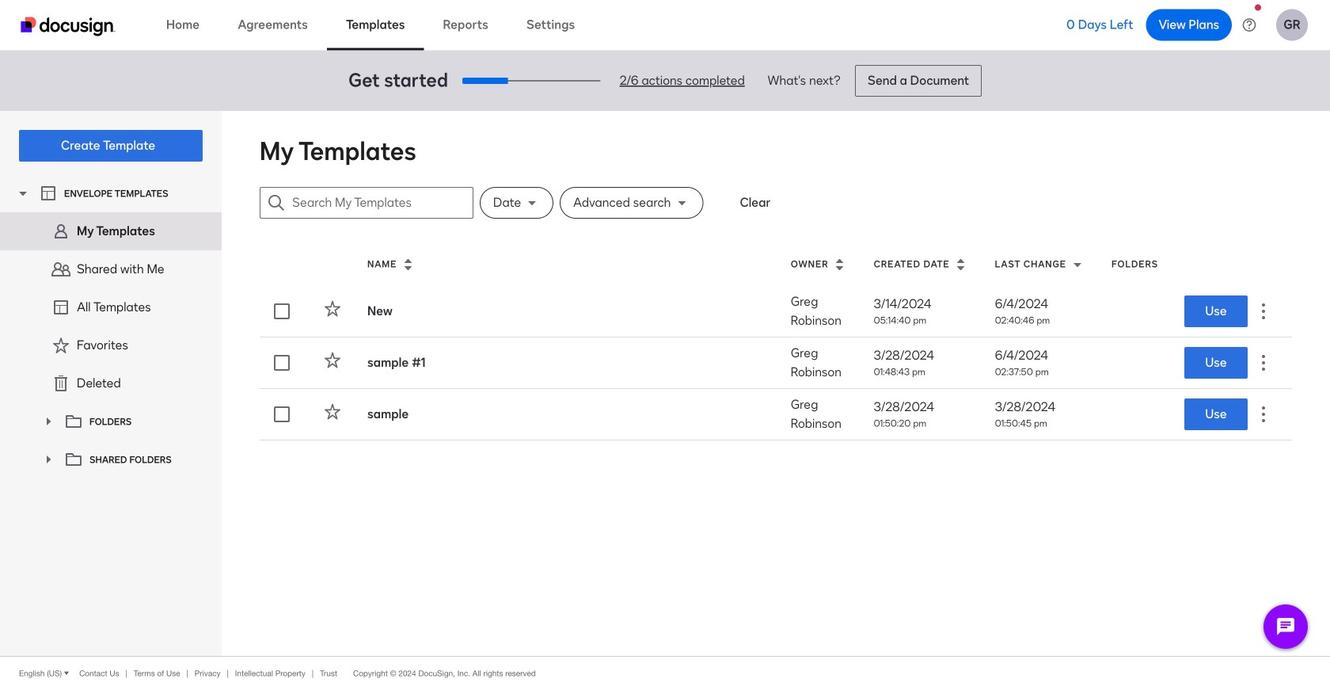 Task type: describe. For each thing, give the bounding box(es) containing it.
add new to favorites image
[[323, 299, 342, 318]]

add sample #1 to favorites image
[[323, 351, 342, 370]]



Task type: locate. For each thing, give the bounding box(es) containing it.
add sample to favorites image
[[323, 402, 342, 421]]

docusign esignature image
[[21, 17, 116, 36]]

manage filters group
[[480, 187, 718, 219]]

secondary navigation
[[0, 111, 222, 656]]

more info region
[[0, 656, 1331, 690]]

Search My Templates text field
[[292, 188, 473, 218]]



Task type: vqa. For each thing, say whether or not it's contained in the screenshot.
inbox "icon" at the left top
no



